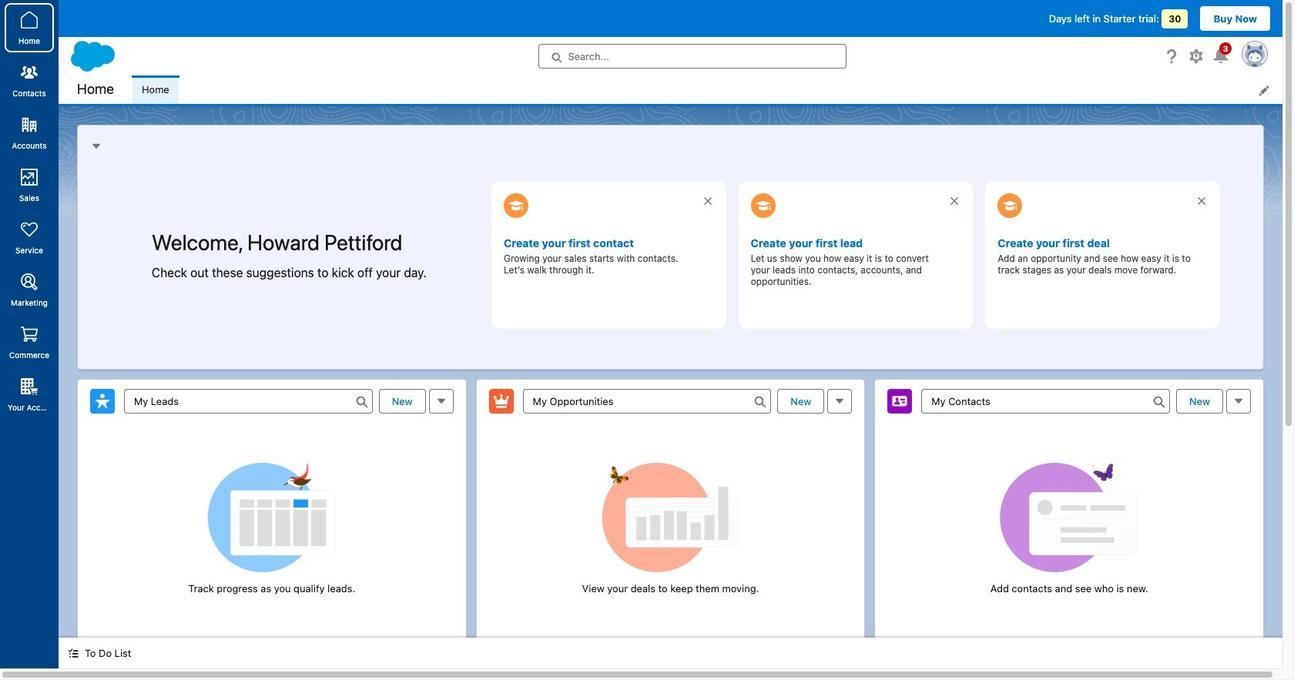 Task type: locate. For each thing, give the bounding box(es) containing it.
list
[[133, 76, 1283, 104]]



Task type: describe. For each thing, give the bounding box(es) containing it.
Select an Option text field
[[523, 389, 772, 413]]

text default image
[[68, 648, 79, 659]]

Select an Option text field
[[124, 389, 373, 413]]



